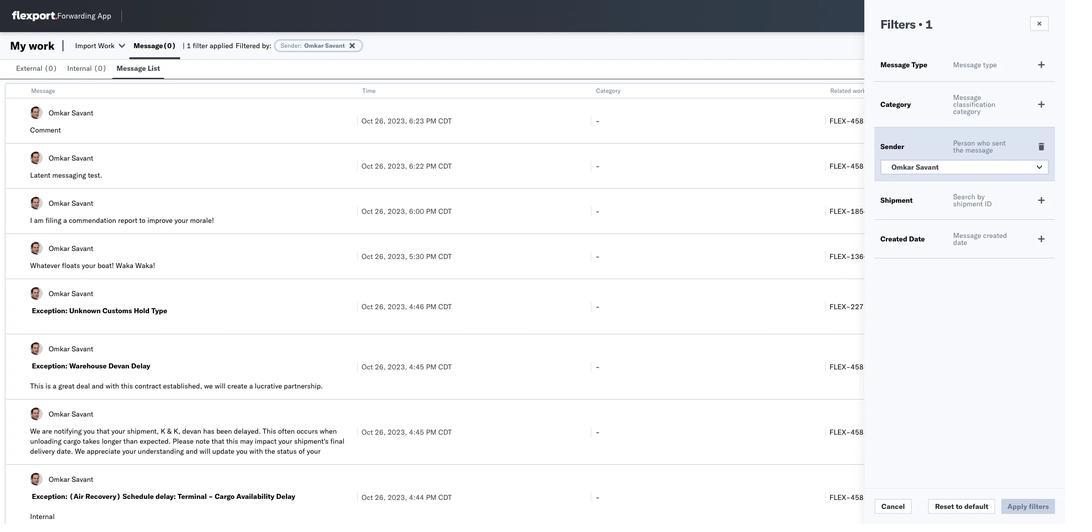 Task type: describe. For each thing, give the bounding box(es) containing it.
6 flex- from the top
[[830, 362, 851, 371]]

458574 for latent
[[851, 161, 877, 170]]

message type
[[881, 60, 928, 69]]

message for message
[[31, 87, 55, 94]]

- for we
[[596, 427, 600, 436]]

pm for latent
[[426, 161, 437, 170]]

6:23
[[409, 116, 424, 125]]

message for message type
[[954, 60, 982, 69]]

morale!
[[190, 216, 214, 225]]

omkar up latent messaging test.
[[49, 153, 70, 162]]

shipment
[[881, 196, 913, 205]]

k
[[161, 427, 165, 436]]

occurs
[[297, 427, 318, 436]]

will inside we are notifying you that your shipment, k & k, devan has been delayed. this often occurs when unloading cargo takes longer than expected. please note that this may impact your shipment's final delivery date. we appreciate your understanding and will update you with the status of your shipment as soon as possible.
[[200, 447, 211, 456]]

26, for exception:
[[375, 302, 386, 311]]

| 1 filter applied filtered by:
[[183, 41, 272, 50]]

6 26, from the top
[[375, 362, 386, 371]]

work
[[98, 41, 115, 50]]

message for message list
[[117, 64, 146, 73]]

flex- 458574 for latent
[[830, 161, 877, 170]]

am
[[34, 216, 44, 225]]

takes
[[83, 437, 100, 446]]

1 horizontal spatial will
[[215, 382, 226, 391]]

latent
[[30, 171, 50, 180]]

2271801
[[851, 302, 882, 311]]

date.
[[57, 447, 73, 456]]

partnership.
[[284, 382, 323, 391]]

related work item/shipment
[[831, 87, 909, 94]]

customs
[[102, 306, 132, 315]]

shipment inside we are notifying you that your shipment, k & k, devan has been delayed. this often occurs when unloading cargo takes longer than expected. please note that this may impact your shipment's final delivery date. we appreciate your understanding and will update you with the status of your shipment as soon as possible.
[[30, 457, 60, 466]]

hold
[[134, 306, 150, 315]]

whatever floats your boat! waka waka!
[[30, 261, 155, 270]]

6:22
[[409, 161, 424, 170]]

1 horizontal spatial we
[[75, 447, 85, 456]]

2023, for comment
[[388, 116, 407, 125]]

oct 26, 2023, 4:44 pm cdt
[[362, 493, 452, 502]]

1366815
[[851, 252, 882, 261]]

0 vertical spatial this
[[30, 382, 44, 391]]

filing
[[46, 216, 61, 225]]

external (0) button
[[12, 59, 63, 79]]

1 as from the left
[[62, 457, 69, 466]]

oct 26, 2023, 6:22 pm cdt
[[362, 161, 452, 170]]

omkar savant up warehouse
[[49, 344, 93, 353]]

2023, for latent
[[388, 161, 407, 170]]

your down than
[[122, 447, 136, 456]]

longer
[[102, 437, 122, 446]]

resize handle column header for category
[[813, 84, 826, 524]]

message for message type
[[881, 60, 910, 69]]

date
[[954, 238, 968, 247]]

exception: warehouse devan delay
[[32, 361, 150, 370]]

created date
[[881, 234, 926, 243]]

message list
[[117, 64, 160, 73]]

2 as from the left
[[88, 457, 95, 466]]

sender for sender
[[881, 142, 905, 151]]

boat!
[[98, 261, 114, 270]]

your up longer
[[111, 427, 125, 436]]

1 horizontal spatial type
[[912, 60, 928, 69]]

omkar up comment
[[49, 108, 70, 117]]

4:46
[[409, 302, 424, 311]]

message for message created date
[[954, 231, 982, 240]]

8 26, from the top
[[375, 493, 386, 502]]

2023, for exception:
[[388, 302, 407, 311]]

cdt for comment
[[439, 116, 452, 125]]

2023, for whatever
[[388, 252, 407, 261]]

of
[[299, 447, 305, 456]]

filtered
[[236, 41, 260, 50]]

type
[[984, 60, 998, 69]]

comment
[[30, 125, 61, 135]]

update
[[212, 447, 235, 456]]

filter
[[193, 41, 208, 50]]

6:00
[[409, 207, 424, 216]]

flex- 1854269
[[830, 207, 882, 216]]

default
[[965, 502, 989, 511]]

- for comment
[[596, 116, 600, 125]]

created
[[881, 234, 908, 243]]

the inside we are notifying you that your shipment, k & k, devan has been delayed. this often occurs when unloading cargo takes longer than expected. please note that this may impact your shipment's final delivery date. we appreciate your understanding and will update you with the status of your shipment as soon as possible.
[[265, 447, 275, 456]]

notifying
[[54, 427, 82, 436]]

flex- 2271801
[[830, 302, 882, 311]]

omkar savant button
[[881, 160, 1050, 175]]

shipment inside search by shipment id
[[954, 199, 983, 208]]

search
[[954, 192, 976, 201]]

created
[[984, 231, 1008, 240]]

2 horizontal spatial a
[[249, 382, 253, 391]]

omkar inside button
[[892, 163, 915, 172]]

6 pm from the top
[[426, 362, 437, 371]]

resize handle column header for message
[[345, 84, 357, 524]]

schedule
[[123, 492, 154, 501]]

message for message classification category
[[954, 93, 982, 102]]

oct 26, 2023, 6:00 pm cdt
[[362, 207, 452, 216]]

(0) for message (0)
[[163, 41, 176, 50]]

lucrative
[[255, 382, 282, 391]]

1 oct 26, 2023, 4:45 pm cdt from the top
[[362, 362, 452, 371]]

cancel button
[[875, 499, 912, 514]]

soon
[[71, 457, 86, 466]]

latent messaging test.
[[30, 171, 102, 180]]

warehouse
[[69, 361, 107, 370]]

classification
[[954, 100, 996, 109]]

1 horizontal spatial delay
[[276, 492, 295, 501]]

1 vertical spatial category
[[881, 100, 912, 109]]

1854269
[[851, 207, 882, 216]]

:
[[300, 42, 302, 49]]

floats
[[62, 261, 80, 270]]

pm for i
[[426, 207, 437, 216]]

your left boat!
[[82, 261, 96, 270]]

please
[[173, 437, 194, 446]]

0 vertical spatial that
[[97, 427, 110, 436]]

waka!
[[135, 261, 155, 270]]

messaging
[[52, 171, 86, 180]]

oct for comment
[[362, 116, 373, 125]]

delay:
[[156, 492, 176, 501]]

26, for we
[[375, 427, 386, 436]]

note
[[196, 437, 210, 446]]

by:
[[262, 41, 272, 50]]

are
[[42, 427, 52, 436]]

we are notifying you that your shipment, k & k, devan has been delayed. this often occurs when unloading cargo takes longer than expected. please note that this may impact your shipment's final delivery date. we appreciate your understanding and will update you with the status of your shipment as soon as possible.
[[30, 427, 345, 466]]

oct 26, 2023, 6:23 pm cdt
[[362, 116, 452, 125]]

0 vertical spatial to
[[139, 216, 146, 225]]

work for related
[[853, 87, 866, 94]]

omkar savant for we
[[49, 409, 93, 418]]

to inside button
[[956, 502, 963, 511]]

date
[[910, 234, 926, 243]]

oct 26, 2023, 4:46 pm cdt
[[362, 302, 452, 311]]

flex- for exception:
[[830, 302, 851, 311]]

8 cdt from the top
[[439, 493, 452, 502]]

flex- 458574 for we
[[830, 427, 877, 436]]

pm for exception:
[[426, 302, 437, 311]]

impact
[[255, 437, 277, 446]]

commendation
[[69, 216, 116, 225]]

flex- for we
[[830, 427, 851, 436]]

been
[[216, 427, 232, 436]]

(0) for internal (0)
[[94, 64, 107, 73]]

(air
[[69, 492, 84, 501]]

- for exception:
[[596, 302, 600, 311]]

3 flex- 458574 from the top
[[830, 362, 877, 371]]

exception: for exception: warehouse devan delay
[[32, 361, 67, 370]]

delivery
[[30, 447, 55, 456]]

my work
[[10, 39, 55, 53]]

5:30
[[409, 252, 424, 261]]

list
[[148, 64, 160, 73]]

26, for whatever
[[375, 252, 386, 261]]

filters
[[881, 17, 916, 32]]

forwarding
[[57, 11, 96, 21]]

whatever
[[30, 261, 60, 270]]

flex- 458574 for comment
[[830, 116, 877, 125]]

exception: unknown customs hold type
[[32, 306, 167, 315]]



Task type: locate. For each thing, give the bounding box(es) containing it.
1 vertical spatial you
[[236, 447, 248, 456]]

shipment,
[[127, 427, 159, 436]]

0 vertical spatial we
[[30, 427, 40, 436]]

0 horizontal spatial this
[[121, 382, 133, 391]]

internal (0)
[[67, 64, 107, 73]]

exception: up is at bottom left
[[32, 361, 67, 370]]

2023, for we
[[388, 427, 407, 436]]

the down impact
[[265, 447, 275, 456]]

omkar savant up messaging
[[49, 153, 93, 162]]

8 flex- from the top
[[830, 493, 851, 502]]

Search Shipments (/) text field
[[873, 9, 970, 24]]

import
[[75, 41, 96, 50]]

0 vertical spatial delay
[[131, 361, 150, 370]]

to right reset at the right bottom of page
[[956, 502, 963, 511]]

0 vertical spatial sender
[[281, 42, 300, 49]]

than
[[123, 437, 138, 446]]

4 2023, from the top
[[388, 252, 407, 261]]

1 horizontal spatial this
[[226, 437, 238, 446]]

5 flex- 458574 from the top
[[830, 493, 877, 502]]

omkar savant up unknown
[[49, 289, 93, 298]]

message up category
[[954, 93, 982, 102]]

your left morale!
[[175, 216, 188, 225]]

message down external (0) button at the top of the page
[[31, 87, 55, 94]]

1 horizontal spatial this
[[263, 427, 276, 436]]

1 2023, from the top
[[388, 116, 407, 125]]

applied
[[210, 41, 233, 50]]

omkar up filing
[[49, 199, 70, 208]]

- for latent
[[596, 161, 600, 170]]

flex- for latent
[[830, 161, 851, 170]]

message type
[[954, 60, 998, 69]]

1 resize handle column header from the left
[[345, 84, 357, 524]]

that up longer
[[97, 427, 110, 436]]

omkar
[[304, 42, 324, 49], [49, 108, 70, 117], [49, 153, 70, 162], [892, 163, 915, 172], [49, 199, 70, 208], [49, 244, 70, 253], [49, 289, 70, 298], [49, 344, 70, 353], [49, 409, 70, 418], [49, 475, 70, 484]]

3 2023, from the top
[[388, 207, 407, 216]]

type
[[912, 60, 928, 69], [151, 306, 167, 315]]

1 horizontal spatial 1
[[926, 17, 933, 32]]

4 oct from the top
[[362, 252, 373, 261]]

1 oct from the top
[[362, 116, 373, 125]]

flexport. image
[[12, 11, 57, 21]]

cdt for i
[[439, 207, 452, 216]]

0 vertical spatial shipment
[[954, 199, 983, 208]]

pm for whatever
[[426, 252, 437, 261]]

1 flex- from the top
[[830, 116, 851, 125]]

1 vertical spatial and
[[186, 447, 198, 456]]

1 4:45 from the top
[[409, 362, 424, 371]]

will down note
[[200, 447, 211, 456]]

will right we
[[215, 382, 226, 391]]

4 458574 from the top
[[851, 427, 877, 436]]

cancel
[[882, 502, 905, 511]]

improve
[[147, 216, 173, 225]]

2 resize handle column header from the left
[[579, 84, 591, 524]]

- for i
[[596, 207, 600, 216]]

oct for latent
[[362, 161, 373, 170]]

1 horizontal spatial that
[[212, 437, 225, 446]]

0 horizontal spatial the
[[265, 447, 275, 456]]

cdt for whatever
[[439, 252, 452, 261]]

with down devan
[[106, 382, 119, 391]]

1 horizontal spatial category
[[881, 100, 912, 109]]

(0) for external (0)
[[44, 64, 57, 73]]

that up update
[[212, 437, 225, 446]]

0 horizontal spatial and
[[92, 382, 104, 391]]

3 exception: from the top
[[32, 492, 67, 501]]

1 vertical spatial to
[[956, 502, 963, 511]]

0 vertical spatial oct 26, 2023, 4:45 pm cdt
[[362, 362, 452, 371]]

26, for i
[[375, 207, 386, 216]]

3 26, from the top
[[375, 207, 386, 216]]

omkar up notifying
[[49, 409, 70, 418]]

filters • 1
[[881, 17, 933, 32]]

appreciate
[[87, 447, 120, 456]]

2 2023, from the top
[[388, 161, 407, 170]]

2 cdt from the top
[[439, 161, 452, 170]]

omkar savant up notifying
[[49, 409, 93, 418]]

your down often
[[279, 437, 292, 446]]

omkar savant inside omkar savant button
[[892, 163, 939, 172]]

0 vertical spatial exception:
[[32, 306, 67, 315]]

cdt for latent
[[439, 161, 452, 170]]

1 vertical spatial the
[[265, 447, 275, 456]]

1 horizontal spatial a
[[63, 216, 67, 225]]

expected.
[[140, 437, 171, 446]]

exception: left unknown
[[32, 306, 67, 315]]

4 flex- 458574 from the top
[[830, 427, 877, 436]]

2023,
[[388, 116, 407, 125], [388, 161, 407, 170], [388, 207, 407, 216], [388, 252, 407, 261], [388, 302, 407, 311], [388, 362, 407, 371], [388, 427, 407, 436], [388, 493, 407, 502]]

may
[[240, 437, 253, 446]]

forwarding app
[[57, 11, 111, 21]]

2 vertical spatial exception:
[[32, 492, 67, 501]]

1 horizontal spatial you
[[236, 447, 248, 456]]

flex- for comment
[[830, 116, 851, 125]]

reset
[[936, 502, 955, 511]]

5 flex- from the top
[[830, 302, 851, 311]]

the up omkar savant button
[[954, 146, 964, 155]]

oct 26, 2023, 4:45 pm cdt
[[362, 362, 452, 371], [362, 427, 452, 436]]

2 flex- 458574 from the top
[[830, 161, 877, 170]]

3 resize handle column header from the left
[[813, 84, 826, 524]]

omkar up floats
[[49, 244, 70, 253]]

0 horizontal spatial we
[[30, 427, 40, 436]]

5 pm from the top
[[426, 302, 437, 311]]

oct for i
[[362, 207, 373, 216]]

5 oct from the top
[[362, 302, 373, 311]]

0 vertical spatial you
[[84, 427, 95, 436]]

cargo
[[63, 437, 81, 446]]

exception: for exception: (air recovery) schedule delay: terminal - cargo availability delay
[[32, 492, 67, 501]]

cdt
[[439, 116, 452, 125], [439, 161, 452, 170], [439, 207, 452, 216], [439, 252, 452, 261], [439, 302, 452, 311], [439, 362, 452, 371], [439, 427, 452, 436], [439, 493, 452, 502]]

4 flex- from the top
[[830, 252, 851, 261]]

we
[[30, 427, 40, 436], [75, 447, 85, 456]]

message left type
[[954, 60, 982, 69]]

shipment down delivery
[[30, 457, 60, 466]]

1 vertical spatial sender
[[881, 142, 905, 151]]

2 oct from the top
[[362, 161, 373, 170]]

as down date.
[[62, 457, 69, 466]]

cdt for exception:
[[439, 302, 452, 311]]

and down please
[[186, 447, 198, 456]]

2 oct 26, 2023, 4:45 pm cdt from the top
[[362, 427, 452, 436]]

1 horizontal spatial work
[[853, 87, 866, 94]]

2 horizontal spatial (0)
[[163, 41, 176, 50]]

delay up contract
[[131, 361, 150, 370]]

omkar savant up comment
[[49, 108, 93, 117]]

oct for whatever
[[362, 252, 373, 261]]

we left the are
[[30, 427, 40, 436]]

message (0)
[[134, 41, 176, 50]]

0 horizontal spatial type
[[151, 306, 167, 315]]

1 vertical spatial that
[[212, 437, 225, 446]]

message left list
[[117, 64, 146, 73]]

message up list
[[134, 41, 163, 50]]

and inside we are notifying you that your shipment, k & k, devan has been delayed. this often occurs when unloading cargo takes longer than expected. please note that this may impact your shipment's final delivery date. we appreciate your understanding and will update you with the status of your shipment as soon as possible.
[[186, 447, 198, 456]]

(0) right external
[[44, 64, 57, 73]]

8 oct from the top
[[362, 493, 373, 502]]

6 2023, from the top
[[388, 362, 407, 371]]

delay
[[131, 361, 150, 370], [276, 492, 295, 501]]

0 horizontal spatial sender
[[281, 42, 300, 49]]

26, for latent
[[375, 161, 386, 170]]

work right related
[[853, 87, 866, 94]]

1 cdt from the top
[[439, 116, 452, 125]]

internal for internal (0)
[[67, 64, 92, 73]]

external (0)
[[16, 64, 57, 73]]

2 4:45 from the top
[[409, 427, 424, 436]]

1 vertical spatial oct 26, 2023, 4:45 pm cdt
[[362, 427, 452, 436]]

1 flex- 458574 from the top
[[830, 116, 877, 125]]

- for whatever
[[596, 252, 600, 261]]

0 horizontal spatial a
[[53, 382, 56, 391]]

1 vertical spatial delay
[[276, 492, 295, 501]]

8 pm from the top
[[426, 493, 437, 502]]

the inside person who sent the message
[[954, 146, 964, 155]]

3 oct from the top
[[362, 207, 373, 216]]

26, for comment
[[375, 116, 386, 125]]

pm for we
[[426, 427, 437, 436]]

message inside message classification category
[[954, 93, 982, 102]]

0 horizontal spatial with
[[106, 382, 119, 391]]

report
[[118, 216, 137, 225]]

sender : omkar savant
[[281, 42, 345, 49]]

savant inside omkar savant button
[[916, 163, 939, 172]]

0 horizontal spatial this
[[30, 382, 44, 391]]

4 resize handle column header from the left
[[1048, 84, 1060, 524]]

2 flex- from the top
[[830, 161, 851, 170]]

resize handle column header for time
[[579, 84, 591, 524]]

1 458574 from the top
[[851, 116, 877, 125]]

1 horizontal spatial the
[[954, 146, 964, 155]]

reset to default button
[[929, 499, 996, 514]]

0 vertical spatial and
[[92, 382, 104, 391]]

category
[[596, 87, 621, 94], [881, 100, 912, 109]]

0 vertical spatial internal
[[67, 64, 92, 73]]

1 horizontal spatial shipment
[[954, 199, 983, 208]]

0 horizontal spatial internal
[[30, 512, 55, 521]]

understanding
[[138, 447, 184, 456]]

3 flex- from the top
[[830, 207, 851, 216]]

internal inside button
[[67, 64, 92, 73]]

delay right availability
[[276, 492, 295, 501]]

type right the "hold"
[[151, 306, 167, 315]]

has
[[203, 427, 215, 436]]

8 2023, from the top
[[388, 493, 407, 502]]

3 cdt from the top
[[439, 207, 452, 216]]

1 horizontal spatial to
[[956, 502, 963, 511]]

with down impact
[[250, 447, 263, 456]]

1 vertical spatial this
[[263, 427, 276, 436]]

exception: left '(air'
[[32, 492, 67, 501]]

4 pm from the top
[[426, 252, 437, 261]]

oct for we
[[362, 427, 373, 436]]

to right report at the top
[[139, 216, 146, 225]]

7 cdt from the top
[[439, 427, 452, 436]]

1 right •
[[926, 17, 933, 32]]

1 vertical spatial 4:45
[[409, 427, 424, 436]]

possible.
[[97, 457, 126, 466]]

unknown
[[69, 306, 101, 315]]

message up item/shipment
[[881, 60, 910, 69]]

1 vertical spatial we
[[75, 447, 85, 456]]

2 26, from the top
[[375, 161, 386, 170]]

7 26, from the top
[[375, 427, 386, 436]]

7 flex- from the top
[[830, 427, 851, 436]]

0 horizontal spatial you
[[84, 427, 95, 436]]

458574 for comment
[[851, 116, 877, 125]]

omkar savant for exception:
[[49, 289, 93, 298]]

1 vertical spatial exception:
[[32, 361, 67, 370]]

a right filing
[[63, 216, 67, 225]]

omkar up '(air'
[[49, 475, 70, 484]]

shipment
[[954, 199, 983, 208], [30, 457, 60, 466]]

internal for internal
[[30, 512, 55, 521]]

this up impact
[[263, 427, 276, 436]]

this inside we are notifying you that your shipment, k & k, devan has been delayed. this often occurs when unloading cargo takes longer than expected. please note that this may impact your shipment's final delivery date. we appreciate your understanding and will update you with the status of your shipment as soon as possible.
[[226, 437, 238, 446]]

and right deal
[[92, 382, 104, 391]]

0 horizontal spatial 1
[[187, 41, 191, 50]]

omkar up shipment
[[892, 163, 915, 172]]

shipment left id
[[954, 199, 983, 208]]

this left contract
[[121, 382, 133, 391]]

as right the 'soon'
[[88, 457, 95, 466]]

0 horizontal spatial (0)
[[44, 64, 57, 73]]

1 horizontal spatial sender
[[881, 142, 905, 151]]

0 vertical spatial will
[[215, 382, 226, 391]]

7 oct from the top
[[362, 427, 373, 436]]

flex- for i
[[830, 207, 851, 216]]

your
[[175, 216, 188, 225], [82, 261, 96, 270], [111, 427, 125, 436], [279, 437, 292, 446], [122, 447, 136, 456], [307, 447, 321, 456]]

omkar savant for latent
[[49, 153, 93, 162]]

4 26, from the top
[[375, 252, 386, 261]]

i am filing a commendation report to improve your morale!
[[30, 216, 214, 225]]

this
[[30, 382, 44, 391], [263, 427, 276, 436]]

this down been
[[226, 437, 238, 446]]

delayed.
[[234, 427, 261, 436]]

k,
[[174, 427, 181, 436]]

0 vertical spatial with
[[106, 382, 119, 391]]

we up the 'soon'
[[75, 447, 85, 456]]

1 26, from the top
[[375, 116, 386, 125]]

1 vertical spatial will
[[200, 447, 211, 456]]

status
[[277, 447, 297, 456]]

0 vertical spatial 4:45
[[409, 362, 424, 371]]

oct for exception:
[[362, 302, 373, 311]]

omkar savant up floats
[[49, 244, 93, 253]]

that
[[97, 427, 110, 436], [212, 437, 225, 446]]

a right is at bottom left
[[53, 382, 56, 391]]

flex-
[[830, 116, 851, 125], [830, 161, 851, 170], [830, 207, 851, 216], [830, 252, 851, 261], [830, 302, 851, 311], [830, 362, 851, 371], [830, 427, 851, 436], [830, 493, 851, 502]]

a right the create
[[249, 382, 253, 391]]

work for my
[[29, 39, 55, 53]]

omkar savant for comment
[[49, 108, 93, 117]]

exception: for exception: unknown customs hold type
[[32, 306, 67, 315]]

terminal
[[178, 492, 207, 501]]

4 cdt from the top
[[439, 252, 452, 261]]

0 horizontal spatial as
[[62, 457, 69, 466]]

contract
[[135, 382, 161, 391]]

omkar savant up filing
[[49, 199, 93, 208]]

create
[[228, 382, 247, 391]]

message list button
[[113, 59, 164, 79]]

1 vertical spatial this
[[226, 437, 238, 446]]

the
[[954, 146, 964, 155], [265, 447, 275, 456]]

omkar savant up '(air'
[[49, 475, 93, 484]]

will
[[215, 382, 226, 391], [200, 447, 211, 456]]

0 vertical spatial this
[[121, 382, 133, 391]]

(0) left |
[[163, 41, 176, 50]]

id
[[985, 199, 992, 208]]

1 exception: from the top
[[32, 306, 67, 315]]

3 458574 from the top
[[851, 362, 877, 371]]

2 458574 from the top
[[851, 161, 877, 170]]

1 horizontal spatial internal
[[67, 64, 92, 73]]

6 oct from the top
[[362, 362, 373, 371]]

resize handle column header for related work item/shipment
[[1048, 84, 1060, 524]]

0 horizontal spatial category
[[596, 87, 621, 94]]

omkar savant for i
[[49, 199, 93, 208]]

your down shipment's
[[307, 447, 321, 456]]

sender for sender : omkar savant
[[281, 42, 300, 49]]

internal
[[67, 64, 92, 73], [30, 512, 55, 521]]

omkar down floats
[[49, 289, 70, 298]]

6 cdt from the top
[[439, 362, 452, 371]]

1 right |
[[187, 41, 191, 50]]

1 vertical spatial with
[[250, 447, 263, 456]]

5 26, from the top
[[375, 302, 386, 311]]

5 cdt from the top
[[439, 302, 452, 311]]

1 horizontal spatial (0)
[[94, 64, 107, 73]]

flex- for whatever
[[830, 252, 851, 261]]

omkar up warehouse
[[49, 344, 70, 353]]

app
[[97, 11, 111, 21]]

sent
[[993, 139, 1006, 148]]

by
[[978, 192, 985, 201]]

0 vertical spatial category
[[596, 87, 621, 94]]

0 vertical spatial 1
[[926, 17, 933, 32]]

omkar right the :
[[304, 42, 324, 49]]

1 horizontal spatial and
[[186, 447, 198, 456]]

0 horizontal spatial delay
[[131, 361, 150, 370]]

message inside "button"
[[117, 64, 146, 73]]

1 vertical spatial work
[[853, 87, 866, 94]]

0 vertical spatial the
[[954, 146, 964, 155]]

cargo
[[215, 492, 235, 501]]

often
[[278, 427, 295, 436]]

|
[[183, 41, 185, 50]]

test.
[[88, 171, 102, 180]]

1 vertical spatial shipment
[[30, 457, 60, 466]]

omkar savant up shipment
[[892, 163, 939, 172]]

0 horizontal spatial shipment
[[30, 457, 60, 466]]

message for message (0)
[[134, 41, 163, 50]]

you up takes
[[84, 427, 95, 436]]

(0) down 'import work' button
[[94, 64, 107, 73]]

0 vertical spatial work
[[29, 39, 55, 53]]

to
[[139, 216, 146, 225], [956, 502, 963, 511]]

with inside we are notifying you that your shipment, k & k, devan has been delayed. this often occurs when unloading cargo takes longer than expected. please note that this may impact your shipment's final delivery date. we appreciate your understanding and will update you with the status of your shipment as soon as possible.
[[250, 447, 263, 456]]

0 horizontal spatial to
[[139, 216, 146, 225]]

2023, for i
[[388, 207, 407, 216]]

is
[[45, 382, 51, 391]]

a
[[63, 216, 67, 225], [53, 382, 56, 391], [249, 382, 253, 391]]

0 horizontal spatial will
[[200, 447, 211, 456]]

(0)
[[163, 41, 176, 50], [44, 64, 57, 73], [94, 64, 107, 73]]

0 horizontal spatial that
[[97, 427, 110, 436]]

i
[[30, 216, 32, 225]]

oct 26, 2023, 5:30 pm cdt
[[362, 252, 452, 261]]

flex- 1366815
[[830, 252, 882, 261]]

7 2023, from the top
[[388, 427, 407, 436]]

5 458574 from the top
[[851, 493, 877, 502]]

exception: (air recovery) schedule delay: terminal - cargo availability delay
[[32, 492, 295, 501]]

1 horizontal spatial with
[[250, 447, 263, 456]]

resize handle column header
[[345, 84, 357, 524], [579, 84, 591, 524], [813, 84, 826, 524], [1048, 84, 1060, 524]]

1 vertical spatial type
[[151, 306, 167, 315]]

pm
[[426, 116, 437, 125], [426, 161, 437, 170], [426, 207, 437, 216], [426, 252, 437, 261], [426, 302, 437, 311], [426, 362, 437, 371], [426, 427, 437, 436], [426, 493, 437, 502]]

5 2023, from the top
[[388, 302, 407, 311]]

omkar savant for whatever
[[49, 244, 93, 253]]

message inside message created date
[[954, 231, 982, 240]]

type down •
[[912, 60, 928, 69]]

cdt for we
[[439, 427, 452, 436]]

this left is at bottom left
[[30, 382, 44, 391]]

7 pm from the top
[[426, 427, 437, 436]]

2 pm from the top
[[426, 161, 437, 170]]

0 vertical spatial type
[[912, 60, 928, 69]]

1 horizontal spatial as
[[88, 457, 95, 466]]

2 exception: from the top
[[32, 361, 67, 370]]

0 horizontal spatial work
[[29, 39, 55, 53]]

1 vertical spatial 1
[[187, 41, 191, 50]]

3 pm from the top
[[426, 207, 437, 216]]

work up external (0)
[[29, 39, 55, 53]]

458574 for we
[[851, 427, 877, 436]]

message left created
[[954, 231, 982, 240]]

pm for comment
[[426, 116, 437, 125]]

established,
[[163, 382, 202, 391]]

you down may
[[236, 447, 248, 456]]

458574
[[851, 116, 877, 125], [851, 161, 877, 170], [851, 362, 877, 371], [851, 427, 877, 436], [851, 493, 877, 502]]

1 pm from the top
[[426, 116, 437, 125]]

1 vertical spatial internal
[[30, 512, 55, 521]]

this inside we are notifying you that your shipment, k & k, devan has been delayed. this often occurs when unloading cargo takes longer than expected. please note that this may impact your shipment's final delivery date. we appreciate your understanding and will update you with the status of your shipment as soon as possible.
[[263, 427, 276, 436]]

unloading
[[30, 437, 62, 446]]



Task type: vqa. For each thing, say whether or not it's contained in the screenshot.


